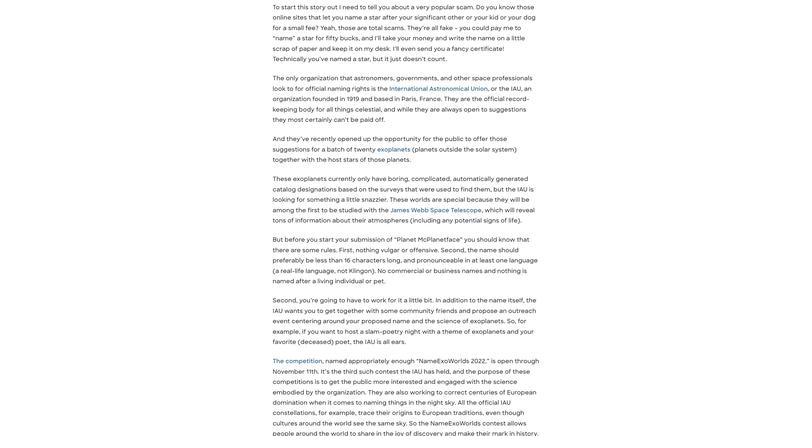 Task type: vqa. For each thing, say whether or not it's contained in the screenshot.
Iau,
yes



Task type: describe. For each thing, give the bounding box(es) containing it.
suggestions inside and they've recently opened up the opportunity for the public to offer those suggestions for a batch of twenty
[[273, 146, 310, 154]]

some inside the second, you're going to have to work for it a little bit. in addition to the name itself, the iau wants you to get together with some community friends and propose an outreach event centering around your proposed name and the science of exoplanets. so, for example, if you want to host a slam-poetry night with a theme of exoplanets and your favorite (deceased) poet, the iau is all ears.
[[381, 308, 398, 315]]

you right tell
[[379, 4, 390, 11]]

november
[[273, 368, 305, 376]]

, which will reveal tons of information about their atmospheres (including any potential signs of life).
[[273, 207, 535, 225]]

them,
[[474, 186, 492, 194]]

get inside the second, you're going to have to work for it a little bit. in addition to the name itself, the iau wants you to get together with some community friends and propose an outreach event centering around your proposed name and the science of exoplanets. so, for example, if you want to host a slam-poetry night with a theme of exoplanets and your favorite (deceased) poet, the iau is all ears.
[[325, 308, 336, 315]]

name up certificate!
[[478, 35, 496, 42]]

let
[[323, 14, 331, 22]]

scams.
[[384, 24, 406, 32]]

these
[[513, 368, 530, 376]]

before
[[285, 236, 305, 244]]

record-
[[506, 95, 530, 103]]

iau left has
[[412, 368, 422, 376]]

favorite
[[273, 339, 296, 346]]

send
[[417, 45, 432, 53]]

webb
[[411, 207, 429, 214]]

they inside ", named appropriately enough "nameexoworlds 2022," is open through november 11th. it's the third such contest the iau has held, and the purpose of these competitions is to get the public more interested and engaged with the science embodied by the organization. they are also working to correct centuries of european domination when it comes to naming things in the night sky. all the official iau constellations, for example, trace their origins to european traditions, even though cultures around the world see the same sky. so the nameexoworlds contest allows people around the world to share in the joy of discovery and make their mark in history."
[[368, 389, 383, 397]]

start inside to start this story out i need to tell you about a very popular scam. do you know those online sites that let you name a star after your significant other or your kid or your dog for a small fee? yeah, those are total scams. they're all fake – you could pay me to "name" a star for fifty bucks, and i'll take your money and write the name on a little scrap of paper and keep it on my desk. i'll even send you a fancy certificate! technically you've named a star, but it just doesn't count.
[[281, 4, 296, 11]]

same
[[378, 420, 395, 428]]

pet.
[[374, 278, 386, 286]]

opportunity
[[385, 136, 421, 143]]

that inside the but before you start your submission of "planet mcplanetface" you should know that there are some rules. first, nothing vulgar or offensive. second, the name should preferably be less than 16 characters long, and pronounceable in at least one language (a real-life language, not klingon). no commercial or business names and nothing is named after a living individual or pet.
[[517, 236, 530, 244]]

of right theme
[[464, 328, 470, 336]]

at
[[472, 257, 478, 265]]

for inside these exoplanets currently only have boring, complicated, automatically generated catalog designations based on the surveys that were used to find them, but the iau is looking for something a little snazzier. these worlds are special because they will be among the first to be studied with the
[[297, 196, 305, 204]]

open inside ", named appropriately enough "nameexoworlds 2022," is open through november 11th. it's the third such contest the iau has held, and the purpose of these competitions is to get the public more interested and engaged with the science embodied by the organization. they are also working to correct centuries of european domination when it comes to naming things in the night sky. all the official iau constellations, for example, trace their origins to european traditions, even though cultures around the world see the same sky. so the nameexoworlds contest allows people around the world to share in the joy of discovery and make their mark in history."
[[498, 358, 513, 366]]

with up proposed
[[366, 308, 379, 315]]

and down fake
[[436, 35, 447, 42]]

the only organization that astronomers, governments, and other space professionals look to for official naming rights is the
[[273, 75, 533, 93]]

for down 'recently'
[[312, 146, 320, 154]]

in left paris,
[[395, 95, 400, 103]]

official inside the only organization that astronomers, governments, and other space professionals look to for official naming rights is the
[[306, 85, 326, 93]]

scrap
[[273, 45, 290, 53]]

(planets
[[412, 146, 438, 154]]

of right centuries
[[499, 389, 506, 397]]

exoplanets inside these exoplanets currently only have boring, complicated, automatically generated catalog designations based on the surveys that were used to find them, but the iau is looking for something a little snazzier. these worlds are special because they will be among the first to be studied with the
[[293, 176, 327, 183]]

bit.
[[424, 297, 434, 305]]

all inside , or the iau, an organization founded in 1919 and based in paris, france. they are the official record- keeping body for all things celestial, and while they are always open to suggestions they most certainly can't be paid off.
[[327, 106, 333, 114]]

the for the only organization that astronomers, governments, and other space professionals look to for official naming rights is the
[[273, 75, 284, 82]]

"planet
[[394, 236, 417, 244]]

in left 1919
[[340, 95, 345, 103]]

or down scam.
[[466, 14, 473, 22]]

all inside the second, you're going to have to work for it a little bit. in addition to the name itself, the iau wants you to get together with some community friends and propose an outreach event centering around your proposed name and the science of exoplanets. so, for example, if you want to host a slam-poetry night with a theme of exoplanets and your favorite (deceased) poet, the iau is all ears.
[[383, 339, 390, 346]]

traditions,
[[453, 410, 484, 418]]

example, inside the second, you're going to have to work for it a little bit. in addition to the name itself, the iau wants you to get together with some community friends and propose an outreach event centering around your proposed name and the science of exoplanets. so, for example, if you want to host a slam-poetry night with a theme of exoplanets and your favorite (deceased) poet, the iau is all ears.
[[273, 328, 301, 336]]

the inside the but before you start your submission of "planet mcplanetface" you should know that there are some rules. first, nothing vulgar or offensive. second, the name should preferably be less than 16 characters long, and pronounceable in at least one language (a real-life language, not klingon). no commercial or business names and nothing is named after a living individual or pet.
[[468, 247, 478, 254]]

you down the i
[[332, 14, 343, 22]]

snazzier.
[[362, 196, 388, 204]]

to up the poet,
[[337, 328, 344, 336]]

be down something
[[329, 207, 337, 214]]

0 vertical spatial contest
[[375, 368, 399, 376]]

international astronomical union
[[390, 85, 488, 93]]

, for james webb space telescope
[[482, 207, 483, 214]]

with left theme
[[422, 328, 436, 336]]

about inside to start this story out i need to tell you about a very popular scam. do you know those online sites that let you name a star after your significant other or your kid or your dog for a small fee? yeah, those are total scams. they're all fake – you could pay me to "name" a star for fifty bucks, and i'll take your money and write the name on a little scrap of paper and keep it on my desk. i'll even send you a fancy certificate! technically you've named a star, but it just doesn't count.
[[391, 4, 410, 11]]

or left pet.
[[366, 278, 372, 286]]

your inside the but before you start your submission of "planet mcplanetface" you should know that there are some rules. first, nothing vulgar or offensive. second, the name should preferably be less than 16 characters long, and pronounceable in at least one language (a real-life language, not klingon). no commercial or business names and nothing is named after a living individual or pet.
[[336, 236, 349, 244]]

things inside ", named appropriately enough "nameexoworlds 2022," is open through november 11th. it's the third such contest the iau has held, and the purpose of these competitions is to get the public more interested and engaged with the science embodied by the organization. they are also working to correct centuries of european domination when it comes to naming things in the night sky. all the official iau constellations, for example, trace their origins to european traditions, even though cultures around the world see the same sky. so the nameexoworlds contest allows people around the world to share in the joy of discovery and make their mark in history."
[[388, 400, 407, 407]]

tell
[[368, 4, 377, 11]]

for inside the only organization that astronomers, governments, and other space professionals look to for official naming rights is the
[[295, 85, 304, 93]]

small
[[288, 24, 304, 32]]

look
[[273, 85, 286, 93]]

1 horizontal spatial sky.
[[445, 400, 456, 407]]

name down need
[[345, 14, 362, 22]]

james webb space telescope
[[391, 207, 482, 214]]

1 vertical spatial world
[[331, 431, 349, 437]]

there
[[273, 247, 289, 254]]

1 horizontal spatial contest
[[483, 420, 506, 428]]

official inside ", named appropriately enough "nameexoworlds 2022," is open through november 11th. it's the third such contest the iau has held, and the purpose of these competitions is to get the public more interested and engaged with the science embodied by the organization. they are also working to correct centuries of european domination when it comes to naming things in the night sky. all the official iau constellations, for example, trace their origins to european traditions, even though cultures around the world see the same sky. so the nameexoworlds contest allows people around the world to share in the joy of discovery and make their mark in history."
[[479, 400, 499, 407]]

to inside the only organization that astronomers, governments, and other space professionals look to for official naming rights is the
[[287, 85, 294, 93]]

body
[[299, 106, 315, 114]]

1 horizontal spatial exoplanets
[[377, 146, 411, 154]]

things inside , or the iau, an organization founded in 1919 and based in paris, france. they are the official record- keeping body for all things celestial, and while they are always open to suggestions they most certainly can't be paid off.
[[335, 106, 354, 114]]

"nameexoworlds
[[416, 358, 470, 366]]

correct
[[444, 389, 467, 397]]

to inside , or the iau, an organization founded in 1919 and based in paris, france. they are the official record- keeping body for all things celestial, and while they are always open to suggestions they most certainly can't be paid off.
[[481, 106, 488, 114]]

of left life).
[[501, 217, 507, 225]]

to right going
[[339, 297, 345, 305]]

0 horizontal spatial star
[[302, 35, 314, 42]]

and down has
[[424, 379, 436, 387]]

0 vertical spatial i'll
[[375, 35, 381, 42]]

together inside the second, you're going to have to work for it a little bit. in addition to the name itself, the iau wants you to get together with some community friends and propose an outreach event centering around your proposed name and the science of exoplanets. so, for example, if you want to host a slam-poetry night with a theme of exoplanets and your favorite (deceased) poet, the iau is all ears.
[[337, 308, 364, 315]]

other inside to start this story out i need to tell you about a very popular scam. do you know those online sites that let you name a star after your significant other or your kid or your dog for a small fee? yeah, those are total scams. they're all fake – you could pay me to "name" a star for fifty bucks, and i'll take your money and write the name on a little scrap of paper and keep it on my desk. i'll even send you a fancy certificate! technically you've named a star, but it just doesn't count.
[[448, 14, 465, 22]]

iau up event on the bottom left
[[273, 308, 283, 315]]

only inside the only organization that astronomers, governments, and other space professionals look to for official naming rights is the
[[286, 75, 299, 82]]

you up count.
[[434, 45, 445, 53]]

a inside these exoplanets currently only have boring, complicated, automatically generated catalog designations based on the surveys that were used to find them, but the iau is looking for something a little snazzier. these worlds are special because they will be among the first to be studied with the
[[341, 196, 345, 204]]

for right 'work'
[[388, 297, 397, 305]]

popular
[[431, 4, 455, 11]]

joy
[[395, 431, 404, 437]]

1 vertical spatial nothing
[[498, 268, 521, 275]]

your up could
[[474, 14, 488, 22]]

0 horizontal spatial nothing
[[356, 247, 379, 254]]

not
[[338, 268, 348, 275]]

your up me
[[508, 14, 522, 22]]

least
[[480, 257, 495, 265]]

named inside the but before you start your submission of "planet mcplanetface" you should know that there are some rules. first, nothing vulgar or offensive. second, the name should preferably be less than 16 characters long, and pronounceable in at least one language (a real-life language, not klingon). no commercial or business names and nothing is named after a living individual or pet.
[[273, 278, 294, 286]]

and up "engaged"
[[453, 368, 464, 376]]

me
[[504, 24, 514, 32]]

and down community
[[412, 318, 423, 326]]

you up kid
[[486, 4, 497, 11]]

appropriately
[[349, 358, 390, 366]]

union
[[471, 85, 488, 93]]

a inside and they've recently opened up the opportunity for the public to offer those suggestions for a batch of twenty
[[322, 146, 326, 154]]

of inside to start this story out i need to tell you about a very popular scam. do you know those online sites that let you name a star after your significant other or your kid or your dog for a small fee? yeah, those are total scams. they're all fake – you could pay me to "name" a star for fifty bucks, and i'll take your money and write the name on a little scrap of paper and keep it on my desk. i'll even send you a fancy certificate! technically you've named a star, but it just doesn't count.
[[292, 45, 298, 53]]

you right the if
[[308, 328, 319, 336]]

surveys
[[380, 186, 404, 194]]

naming inside the only organization that astronomers, governments, and other space professionals look to for official naming rights is the
[[328, 85, 351, 93]]

outreach
[[509, 308, 536, 315]]

to down "it's"
[[321, 379, 328, 387]]

, or the iau, an organization founded in 1919 and based in paris, france. they are the official record- keeping body for all things celestial, and while they are always open to suggestions they most certainly can't be paid off.
[[273, 85, 532, 124]]

name up propose
[[489, 297, 507, 305]]

commercial
[[388, 268, 424, 275]]

rules.
[[321, 247, 338, 254]]

but inside to start this story out i need to tell you about a very popular scam. do you know those online sites that let you name a star after your significant other or your kid or your dog for a small fee? yeah, those are total scams. they're all fake – you could pay me to "name" a star for fifty bucks, and i'll take your money and write the name on a little scrap of paper and keep it on my desk. i'll even send you a fancy certificate! technically you've named a star, but it just doesn't count.
[[373, 55, 383, 63]]

story
[[310, 4, 326, 11]]

for inside , or the iau, an organization founded in 1919 and based in paris, france. they are the official record- keeping body for all things celestial, and while they are always open to suggestions they most certainly can't be paid off.
[[316, 106, 325, 114]]

are up always
[[461, 95, 471, 103]]

1 horizontal spatial european
[[507, 389, 537, 397]]

named inside ", named appropriately enough "nameexoworlds 2022," is open through november 11th. it's the third such contest the iau has held, and the purpose of these competitions is to get the public more interested and engaged with the science embodied by the organization. they are also working to correct centuries of european domination when it comes to naming things in the night sky. all the official iau constellations, for example, trace their origins to european traditions, even though cultures around the world see the same sky. so the nameexoworlds contest allows people around the world to share in the joy of discovery and make their mark in history."
[[326, 358, 347, 366]]

one
[[496, 257, 508, 265]]

iau down slam-
[[365, 339, 375, 346]]

little inside the second, you're going to have to work for it a little bit. in addition to the name itself, the iau wants you to get together with some community friends and propose an outreach event centering around your proposed name and the science of exoplanets. so, for example, if you want to host a slam-poetry night with a theme of exoplanets and your favorite (deceased) poet, the iau is all ears.
[[409, 297, 423, 305]]

of left these
[[505, 368, 511, 376]]

1 vertical spatial on
[[355, 45, 363, 53]]

and down least
[[484, 268, 496, 275]]

were
[[419, 186, 435, 194]]

those inside and they've recently opened up the opportunity for the public to offer those suggestions for a batch of twenty
[[490, 136, 507, 143]]

domination
[[273, 400, 308, 407]]

to down "engaged"
[[436, 389, 443, 397]]

outside
[[439, 146, 462, 154]]

you down you're
[[305, 308, 316, 315]]

or right kid
[[500, 14, 507, 22]]

an inside the second, you're going to have to work for it a little bit. in addition to the name itself, the iau wants you to get together with some community friends and propose an outreach event centering around your proposed name and the science of exoplanets. so, for example, if you want to host a slam-poetry night with a theme of exoplanets and your favorite (deceased) poet, the iau is all ears.
[[499, 308, 507, 315]]

0 horizontal spatial they
[[273, 116, 287, 124]]

for left fifty
[[316, 35, 325, 42]]

fake
[[440, 24, 453, 32]]

among
[[273, 207, 294, 214]]

to up special
[[453, 186, 459, 194]]

poetry
[[383, 328, 403, 336]]

science inside ", named appropriately enough "nameexoworlds 2022," is open through november 11th. it's the third such contest the iau has held, and the purpose of these competitions is to get the public more interested and engaged with the science embodied by the organization. they are also working to correct centuries of european domination when it comes to naming things in the night sky. all the official iau constellations, for example, trace their origins to european traditions, even though cultures around the world see the same sky. so the nameexoworlds contest allows people around the world to share in the joy of discovery and make their mark in history."
[[493, 379, 517, 387]]

to up so at the right of page
[[415, 410, 421, 418]]

that inside these exoplanets currently only have boring, complicated, automatically generated catalog designations based on the surveys that were used to find them, but the iau is looking for something a little snazzier. these worlds are special because they will be among the first to be studied with the
[[405, 186, 418, 194]]

all inside to start this story out i need to tell you about a very popular scam. do you know those online sites that let you name a star after your significant other or your kid or your dog for a small fee? yeah, those are total scams. they're all fake – you could pay me to "name" a star for fifty bucks, and i'll take your money and write the name on a little scrap of paper and keep it on my desk. i'll even send you a fancy certificate! technically you've named a star, but it just doesn't count.
[[432, 24, 438, 32]]

catalog
[[273, 186, 296, 194]]

reveal
[[516, 207, 535, 214]]

1 horizontal spatial star
[[369, 14, 381, 22]]

it down bucks,
[[349, 45, 353, 53]]

organization inside the only organization that astronomers, governments, and other space professionals look to for official naming rights is the
[[300, 75, 339, 82]]

exoplanets inside the second, you're going to have to work for it a little bit. in addition to the name itself, the iau wants you to get together with some community friends and propose an outreach event centering around your proposed name and the science of exoplanets. so, for example, if you want to host a slam-poetry night with a theme of exoplanets and your favorite (deceased) poet, the iau is all ears.
[[472, 328, 506, 336]]

and up 'celestial,'
[[361, 95, 373, 103]]

this
[[298, 4, 309, 11]]

with inside ", named appropriately enough "nameexoworlds 2022," is open through november 11th. it's the third such contest the iau has held, and the purpose of these competitions is to get the public more interested and engaged with the science embodied by the organization. they are also working to correct centuries of european domination when it comes to naming things in the night sky. all the official iau constellations, for example, trace their origins to european traditions, even though cultures around the world see the same sky. so the nameexoworlds contest allows people around the world to share in the joy of discovery and make their mark in history."
[[467, 379, 480, 387]]

fifty
[[326, 35, 339, 42]]

space
[[472, 75, 491, 82]]

you down potential
[[464, 236, 475, 244]]

and up off.
[[384, 106, 396, 114]]

you right the before
[[307, 236, 318, 244]]

in up origins
[[409, 400, 414, 407]]

your down outreach
[[520, 328, 534, 336]]

to up propose
[[470, 297, 476, 305]]

in down allows
[[510, 431, 515, 437]]

rights
[[352, 85, 370, 93]]

pronounceable
[[417, 257, 464, 265]]

little inside to start this story out i need to tell you about a very popular scam. do you know those online sites that let you name a star after your significant other or your kid or your dog for a small fee? yeah, those are total scams. they're all fake – you could pay me to "name" a star for fifty bucks, and i'll take your money and write the name on a little scrap of paper and keep it on my desk. i'll even send you a fancy certificate! technically you've named a star, but it just doesn't count.
[[512, 35, 525, 42]]

always
[[442, 106, 462, 114]]

star,
[[358, 55, 371, 63]]

1 vertical spatial i'll
[[393, 45, 399, 53]]

your up scams.
[[399, 14, 413, 22]]

friends
[[436, 308, 458, 315]]

are down france.
[[430, 106, 440, 114]]

second, you're going to have to work for it a little bit. in addition to the name itself, the iau wants you to get together with some community friends and propose an outreach event centering around your proposed name and the science of exoplanets. so, for example, if you want to host a slam-poetry night with a theme of exoplanets and your favorite (deceased) poet, the iau is all ears.
[[273, 297, 537, 346]]

language,
[[306, 268, 336, 275]]

open inside , or the iau, an organization founded in 1919 and based in paris, france. they are the official record- keeping body for all things celestial, and while they are always open to suggestions they most certainly can't be paid off.
[[464, 106, 480, 114]]

it left just
[[385, 55, 389, 63]]

the for the competition
[[273, 358, 284, 366]]

governments,
[[396, 75, 439, 82]]

be up "reveal"
[[522, 196, 530, 204]]

or down pronounceable
[[426, 268, 432, 275]]

after inside the but before you start your submission of "planet mcplanetface" you should know that there are some rules. first, nothing vulgar or offensive. second, the name should preferably be less than 16 characters long, and pronounceable in at least one language (a real-life language, not klingon). no commercial or business names and nothing is named after a living individual or pet.
[[296, 278, 311, 286]]

living
[[318, 278, 334, 286]]

and up my
[[362, 35, 373, 42]]

is down 11th.
[[315, 379, 320, 387]]

little inside these exoplanets currently only have boring, complicated, automatically generated catalog designations based on the surveys that were used to find them, but the iau is looking for something a little snazzier. these worlds are special because they will be among the first to be studied with the
[[347, 196, 360, 204]]

0 vertical spatial on
[[497, 35, 505, 42]]

and inside the only organization that astronomers, governments, and other space professionals look to for official naming rights is the
[[441, 75, 452, 82]]

with inside these exoplanets currently only have boring, complicated, automatically generated catalog designations based on the surveys that were used to find them, but the iau is looking for something a little snazzier. these worlds are special because they will be among the first to be studied with the
[[364, 207, 377, 214]]

through
[[515, 358, 539, 366]]

has
[[424, 368, 435, 376]]

are inside these exoplanets currently only have boring, complicated, automatically generated catalog designations based on the surveys that were used to find them, but the iau is looking for something a little snazzier. these worlds are special because they will be among the first to be studied with the
[[432, 196, 442, 204]]

some inside the but before you start your submission of "planet mcplanetface" you should know that there are some rules. first, nothing vulgar or offensive. second, the name should preferably be less than 16 characters long, and pronounceable in at least one language (a real-life language, not klingon). no commercial or business names and nothing is named after a living individual or pet.
[[302, 247, 320, 254]]

something
[[307, 196, 340, 204]]

total
[[369, 24, 383, 32]]

, named appropriately enough "nameexoworlds 2022," is open through november 11th. it's the third such contest the iau has held, and the purpose of these competitions is to get the public more interested and engaged with the science embodied by the organization. they are also working to correct centuries of european domination when it comes to naming things in the night sky. all the official iau constellations, for example, trace their origins to european traditions, even though cultures around the world see the same sky. so the nameexoworlds contest allows people around the world to share in the joy of discovery and make their mark in history.
[[273, 358, 539, 437]]

exoplanets.
[[470, 318, 506, 326]]

0 vertical spatial they
[[415, 106, 429, 114]]

or down "planet
[[402, 247, 408, 254]]

are inside to start this story out i need to tell you about a very popular scam. do you know those online sites that let you name a star after your significant other or your kid or your dog for a small fee? yeah, those are total scams. they're all fake – you could pay me to "name" a star for fifty bucks, and i'll take your money and write the name on a little scrap of paper and keep it on my desk. i'll even send you a fancy certificate! technically you've named a star, but it just doesn't count.
[[357, 24, 367, 32]]

find
[[461, 186, 473, 194]]

after inside to start this story out i need to tell you about a very popular scam. do you know those online sites that let you name a star after your significant other or your kid or your dog for a small fee? yeah, those are total scams. they're all fake – you could pay me to "name" a star for fifty bucks, and i'll take your money and write the name on a little scrap of paper and keep it on my desk. i'll even send you a fancy certificate! technically you've named a star, but it just doesn't count.
[[383, 14, 398, 22]]

know inside the but before you start your submission of "planet mcplanetface" you should know that there are some rules. first, nothing vulgar or offensive. second, the name should preferably be less than 16 characters long, and pronounceable in at least one language (a real-life language, not klingon). no commercial or business names and nothing is named after a living individual or pet.
[[499, 236, 516, 244]]

for down online
[[273, 24, 282, 32]]

astronomical
[[430, 85, 469, 93]]

official inside , or the iau, an organization founded in 1919 and based in paris, france. they are the official record- keeping body for all things celestial, and while they are always open to suggestions they most certainly can't be paid off.
[[484, 95, 505, 103]]

name up poetry
[[393, 318, 410, 326]]

see
[[353, 420, 364, 428]]

your down scams.
[[398, 35, 411, 42]]

you're
[[299, 297, 318, 305]]

for inside ", named appropriately enough "nameexoworlds 2022," is open through november 11th. it's the third such contest the iau has held, and the purpose of these competitions is to get the public more interested and engaged with the science embodied by the organization. they are also working to correct centuries of european domination when it comes to naming things in the night sky. all the official iau constellations, for example, trace their origins to european traditions, even though cultures around the world see the same sky. so the nameexoworlds contest allows people around the world to share in the joy of discovery and make their mark in history."
[[319, 410, 327, 418]]

to right me
[[515, 24, 521, 32]]

for down outreach
[[518, 318, 527, 326]]

and down addition
[[459, 308, 471, 315]]

but inside these exoplanets currently only have boring, complicated, automatically generated catalog designations based on the surveys that were used to find them, but the iau is looking for something a little snazzier. these worlds are special because they will be among the first to be studied with the
[[494, 186, 504, 194]]

be inside the but before you start your submission of "planet mcplanetface" you should know that there are some rules. first, nothing vulgar or offensive. second, the name should preferably be less than 16 characters long, and pronounceable in at least one language (a real-life language, not klingon). no commercial or business names and nothing is named after a living individual or pet.
[[306, 257, 314, 265]]

in
[[436, 297, 441, 305]]

and down so,
[[507, 328, 519, 336]]

used
[[436, 186, 451, 194]]

2 vertical spatial their
[[476, 431, 491, 437]]

even inside to start this story out i need to tell you about a very popular scam. do you know those online sites that let you name a star after your significant other or your kid or your dog for a small fee? yeah, those are total scams. they're all fake – you could pay me to "name" a star for fifty bucks, and i'll take your money and write the name on a little scrap of paper and keep it on my desk. i'll even send you a fancy certificate! technically you've named a star, but it just doesn't count.
[[401, 45, 416, 53]]

to down something
[[322, 207, 328, 214]]

to down see
[[350, 431, 356, 437]]

the competition
[[273, 358, 322, 366]]

those up bucks,
[[338, 24, 356, 32]]

around inside the second, you're going to have to work for it a little bit. in addition to the name itself, the iau wants you to get together with some community friends and propose an outreach event centering around your proposed name and the science of exoplanets. so, for example, if you want to host a slam-poetry night with a theme of exoplanets and your favorite (deceased) poet, the iau is all ears.
[[323, 318, 345, 326]]

going
[[320, 297, 338, 305]]

james
[[391, 207, 410, 214]]

enough
[[391, 358, 415, 366]]

of inside (planets outside the solar system) together with the host stars of those planets.
[[360, 156, 366, 164]]

–
[[455, 24, 458, 32]]

(deceased)
[[298, 339, 334, 346]]

is inside the second, you're going to have to work for it a little bit. in addition to the name itself, the iau wants you to get together with some community friends and propose an outreach event centering around your proposed name and the science of exoplanets. so, for example, if you want to host a slam-poetry night with a theme of exoplanets and your favorite (deceased) poet, the iau is all ears.
[[377, 339, 382, 346]]

to left tell
[[360, 4, 366, 11]]

it inside the second, you're going to have to work for it a little bit. in addition to the name itself, the iau wants you to get together with some community friends and propose an outreach event centering around your proposed name and the science of exoplanets. so, for example, if you want to host a slam-poetry night with a theme of exoplanets and your favorite (deceased) poet, the iau is all ears.
[[398, 297, 402, 305]]



Task type: locate. For each thing, give the bounding box(es) containing it.
example, inside ", named appropriately enough "nameexoworlds 2022," is open through november 11th. it's the third such contest the iau has held, and the purpose of these competitions is to get the public more interested and engaged with the science embodied by the organization. they are also working to correct centuries of european domination when it comes to naming things in the night sky. all the official iau constellations, for example, trace their origins to european traditions, even though cultures around the world see the same sky. so the nameexoworlds contest allows people around the world to share in the joy of discovery and make their mark in history."
[[329, 410, 357, 418]]

individual
[[335, 278, 364, 286]]

1 vertical spatial after
[[296, 278, 311, 286]]

ears.
[[391, 339, 406, 346]]

but right the them,
[[494, 186, 504, 194]]

constellations,
[[273, 410, 317, 418]]

those up system)
[[490, 136, 507, 143]]

named down keep
[[330, 55, 351, 63]]

to left 'work'
[[363, 297, 370, 305]]

will inside these exoplanets currently only have boring, complicated, automatically generated catalog designations based on the surveys that were used to find them, but the iau is looking for something a little snazzier. these worlds are special because they will be among the first to be studied with the
[[510, 196, 520, 204]]

some up less
[[302, 247, 320, 254]]

named inside to start this story out i need to tell you about a very popular scam. do you know those online sites that let you name a star after your significant other or your kid or your dog for a small fee? yeah, those are total scams. they're all fake – you could pay me to "name" a star for fifty bucks, and i'll take your money and write the name on a little scrap of paper and keep it on my desk. i'll even send you a fancy certificate! technically you've named a star, but it just doesn't count.
[[330, 55, 351, 63]]

naming up the founded
[[328, 85, 351, 93]]

0 horizontal spatial all
[[327, 106, 333, 114]]

history.
[[517, 431, 539, 437]]

0 vertical spatial things
[[335, 106, 354, 114]]

1 horizontal spatial i'll
[[393, 45, 399, 53]]

iau inside these exoplanets currently only have boring, complicated, automatically generated catalog designations based on the surveys that were used to find them, but the iau is looking for something a little snazzier. these worlds are special because they will be among the first to be studied with the
[[518, 186, 528, 194]]

though
[[502, 410, 524, 418]]

0 horizontal spatial only
[[286, 75, 299, 82]]

of right tons
[[288, 217, 294, 225]]

public
[[445, 136, 464, 143], [353, 379, 372, 387]]

star
[[369, 14, 381, 22], [302, 35, 314, 42]]

0 horizontal spatial naming
[[328, 85, 351, 93]]

keep
[[333, 45, 348, 53]]

in inside the but before you start your submission of "planet mcplanetface" you should know that there are some rules. first, nothing vulgar or offensive. second, the name should preferably be less than 16 characters long, and pronounceable in at least one language (a real-life language, not klingon). no commercial or business names and nothing is named after a living individual or pet.
[[465, 257, 470, 265]]

0 horizontal spatial european
[[422, 410, 452, 418]]

2 vertical spatial ,
[[322, 358, 324, 366]]

twenty
[[354, 146, 376, 154]]

sky. left the all
[[445, 400, 456, 407]]

and they've recently opened up the opportunity for the public to offer those suggestions for a batch of twenty
[[273, 136, 507, 154]]

night up ears. on the bottom
[[405, 328, 421, 336]]

other
[[448, 14, 465, 22], [454, 75, 471, 82]]

open right always
[[464, 106, 480, 114]]

i'll
[[375, 35, 381, 42], [393, 45, 399, 53]]

they
[[415, 106, 429, 114], [273, 116, 287, 124], [495, 196, 509, 204]]

event
[[273, 318, 290, 326]]

of inside and they've recently opened up the opportunity for the public to offer those suggestions for a batch of twenty
[[346, 146, 353, 154]]

do
[[476, 4, 485, 11]]

on left my
[[355, 45, 363, 53]]

1 vertical spatial contest
[[483, 420, 506, 428]]

purpose
[[478, 368, 504, 376]]

1 horizontal spatial start
[[319, 236, 334, 244]]

1 vertical spatial sky.
[[396, 420, 408, 428]]

it up community
[[398, 297, 402, 305]]

with
[[302, 156, 315, 164], [364, 207, 377, 214], [366, 308, 379, 315], [422, 328, 436, 336], [467, 379, 480, 387]]

0 horizontal spatial but
[[373, 55, 383, 63]]

those inside (planets outside the solar system) together with the host stars of those planets.
[[368, 156, 385, 164]]

1 vertical spatial should
[[499, 247, 519, 254]]

1 vertical spatial around
[[299, 420, 321, 428]]

fee?
[[306, 24, 319, 32]]

star up paper
[[302, 35, 314, 42]]

named down real-
[[273, 278, 294, 286]]

is
[[371, 85, 376, 93], [529, 186, 534, 194], [523, 268, 527, 275], [377, 339, 382, 346], [491, 358, 496, 366], [315, 379, 320, 387]]

0 horizontal spatial their
[[352, 217, 367, 225]]

based down the currently
[[338, 186, 357, 194]]

other up astronomical
[[454, 75, 471, 82]]

0 vertical spatial around
[[323, 318, 345, 326]]

2 horizontal spatial exoplanets
[[472, 328, 506, 336]]

it inside ", named appropriately enough "nameexoworlds 2022," is open through november 11th. it's the third such contest the iau has held, and the purpose of these competitions is to get the public more interested and engaged with the science embodied by the organization. they are also working to correct centuries of european domination when it comes to naming things in the night sky. all the official iau constellations, for example, trace their origins to european traditions, even though cultures around the world see the same sky. so the nameexoworlds contest allows people around the world to share in the joy of discovery and make their mark in history."
[[328, 400, 332, 407]]

paid
[[360, 116, 374, 124]]

so,
[[507, 318, 517, 326]]

0 vertical spatial example,
[[273, 328, 301, 336]]

write
[[449, 35, 465, 42]]

only inside these exoplanets currently only have boring, complicated, automatically generated catalog designations based on the surveys that were used to find them, but the iau is looking for something a little snazzier. these worlds are special because they will be among the first to be studied with the
[[358, 176, 370, 183]]

contest up mark
[[483, 420, 506, 428]]

because
[[467, 196, 493, 204]]

your up the poet,
[[346, 318, 360, 326]]

1 vertical spatial start
[[319, 236, 334, 244]]

1 vertical spatial suggestions
[[273, 146, 310, 154]]

information
[[296, 217, 331, 225]]

second, inside the but before you start your submission of "planet mcplanetface" you should know that there are some rules. first, nothing vulgar or offensive. second, the name should preferably be less than 16 characters long, and pronounceable in at least one language (a real-life language, not klingon). no commercial or business names and nothing is named after a living individual or pet.
[[441, 247, 466, 254]]

public inside ", named appropriately enough "nameexoworlds 2022," is open through november 11th. it's the third such contest the iau has held, and the purpose of these competitions is to get the public more interested and engaged with the science embodied by the organization. they are also working to correct centuries of european domination when it comes to naming things in the night sky. all the official iau constellations, for example, trace their origins to european traditions, even though cultures around the world see the same sky. so the nameexoworlds contest allows people around the world to share in the joy of discovery and make their mark in history."
[[353, 379, 372, 387]]

only
[[286, 75, 299, 82], [358, 176, 370, 183]]

1 vertical spatial based
[[338, 186, 357, 194]]

1 vertical spatial these
[[390, 196, 408, 204]]

system)
[[492, 146, 517, 154]]

batch
[[327, 146, 345, 154]]

be inside , or the iau, an organization founded in 1919 and based in paris, france. they are the official record- keeping body for all things celestial, and while they are always open to suggestions they most certainly can't be paid off.
[[351, 116, 359, 124]]

poet,
[[336, 339, 352, 346]]

preferably
[[273, 257, 304, 265]]

public down the such
[[353, 379, 372, 387]]

long,
[[387, 257, 402, 265]]

life
[[295, 268, 304, 275]]

to down going
[[317, 308, 324, 315]]

2 vertical spatial around
[[296, 431, 318, 437]]

0 vertical spatial should
[[477, 236, 497, 244]]

name inside the but before you start your submission of "planet mcplanetface" you should know that there are some rules. first, nothing vulgar or offensive. second, the name should preferably be less than 16 characters long, and pronounceable in at least one language (a real-life language, not klingon). no commercial or business names and nothing is named after a living individual or pet.
[[480, 247, 497, 254]]

night inside the second, you're going to have to work for it a little bit. in addition to the name itself, the iau wants you to get together with some community friends and propose an outreach event centering around your proposed name and the science of exoplanets. so, for example, if you want to host a slam-poetry night with a theme of exoplanets and your favorite (deceased) poet, the iau is all ears.
[[405, 328, 421, 336]]

exoplanets up designations
[[293, 176, 327, 183]]

1 horizontal spatial an
[[524, 85, 532, 93]]

1 horizontal spatial host
[[345, 328, 359, 336]]

0 vertical spatial all
[[432, 24, 438, 32]]

be left less
[[306, 257, 314, 265]]

0 vertical spatial named
[[330, 55, 351, 63]]

is inside the but before you start your submission of "planet mcplanetface" you should know that there are some rules. first, nothing vulgar or offensive. second, the name should preferably be less than 16 characters long, and pronounceable in at least one language (a real-life language, not klingon). no commercial or business names and nothing is named after a living individual or pet.
[[523, 268, 527, 275]]

offensive.
[[410, 247, 439, 254]]

to up trace
[[356, 400, 362, 407]]

have inside these exoplanets currently only have boring, complicated, automatically generated catalog designations based on the surveys that were used to find them, but the iau is looking for something a little snazzier. these worlds are special because they will be among the first to be studied with the
[[372, 176, 387, 183]]

professionals
[[492, 75, 533, 82]]

tons
[[273, 217, 286, 225]]

but down desk.
[[373, 55, 383, 63]]

1 vertical spatial the
[[273, 358, 284, 366]]

know inside to start this story out i need to tell you about a very popular scam. do you know those online sites that let you name a star after your significant other or your kid or your dog for a small fee? yeah, those are total scams. they're all fake – you could pay me to "name" a star for fifty bucks, and i'll take your money and write the name on a little scrap of paper and keep it on my desk. i'll even send you a fancy certificate! technically you've named a star, but it just doesn't count.
[[499, 4, 516, 11]]

1 horizontal spatial only
[[358, 176, 370, 183]]

with inside (planets outside the solar system) together with the host stars of those planets.
[[302, 156, 315, 164]]

1 vertical spatial some
[[381, 308, 398, 315]]

you've
[[308, 55, 328, 63]]

only right the currently
[[358, 176, 370, 183]]

they down france.
[[415, 106, 429, 114]]

host inside the second, you're going to have to work for it a little bit. in addition to the name itself, the iau wants you to get together with some community friends and propose an outreach event centering around your proposed name and the science of exoplanets. so, for example, if you want to host a slam-poetry night with a theme of exoplanets and your favorite (deceased) poet, the iau is all ears.
[[345, 328, 359, 336]]

sky.
[[445, 400, 456, 407], [396, 420, 408, 428]]

0 horizontal spatial should
[[477, 236, 497, 244]]

organization
[[300, 75, 339, 82], [273, 95, 311, 103]]

0 vertical spatial night
[[405, 328, 421, 336]]

stars
[[343, 156, 359, 164]]

things
[[335, 106, 354, 114], [388, 400, 407, 407]]

2 horizontal spatial their
[[476, 431, 491, 437]]

2 vertical spatial official
[[479, 400, 499, 407]]

0 vertical spatial these
[[273, 176, 292, 183]]

0 vertical spatial about
[[391, 4, 410, 11]]

for right looking
[[297, 196, 305, 204]]

0 vertical spatial exoplanets
[[377, 146, 411, 154]]

1 vertical spatial science
[[493, 379, 517, 387]]

an right propose
[[499, 308, 507, 315]]

second, inside the second, you're going to have to work for it a little bit. in addition to the name itself, the iau wants you to get together with some community friends and propose an outreach event centering around your proposed name and the science of exoplanets. so, for example, if you want to host a slam-poetry night with a theme of exoplanets and your favorite (deceased) poet, the iau is all ears.
[[273, 297, 298, 305]]

start up online
[[281, 4, 296, 11]]

these
[[273, 176, 292, 183], [390, 196, 408, 204]]

example, up favorite
[[273, 328, 301, 336]]

they inside these exoplanets currently only have boring, complicated, automatically generated catalog designations based on the surveys that were used to find them, but the iau is looking for something a little snazzier. these worlds are special because they will be among the first to be studied with the
[[495, 196, 509, 204]]

special
[[444, 196, 465, 204]]

are up james webb space telescope "link"
[[432, 196, 442, 204]]

1 vertical spatial exoplanets
[[293, 176, 327, 183]]

second, up "wants"
[[273, 297, 298, 305]]

0 vertical spatial open
[[464, 106, 480, 114]]

1 vertical spatial star
[[302, 35, 314, 42]]

suggestions inside , or the iau, an organization founded in 1919 and based in paris, france. they are the official record- keeping body for all things celestial, and while they are always open to suggestions they most certainly can't be paid off.
[[489, 106, 527, 114]]

fancy
[[452, 45, 469, 53]]

is down slam-
[[377, 339, 382, 346]]

0 horizontal spatial they
[[368, 389, 383, 397]]

0 horizontal spatial public
[[353, 379, 372, 387]]

naming up trace
[[364, 400, 387, 407]]

1 know from the top
[[499, 4, 516, 11]]

organization up keeping
[[273, 95, 311, 103]]

0 horizontal spatial little
[[347, 196, 360, 204]]

recently
[[311, 136, 336, 143]]

founded
[[313, 95, 338, 103]]

in down same at the bottom left
[[377, 431, 382, 437]]

will inside ", which will reveal tons of information about their atmospheres (including any potential signs of life)."
[[505, 207, 515, 214]]

0 horizontal spatial host
[[328, 156, 342, 164]]

to inside and they've recently opened up the opportunity for the public to offer those suggestions for a batch of twenty
[[465, 136, 472, 143]]

that inside the only organization that astronomers, governments, and other space professionals look to for official naming rights is the
[[340, 75, 353, 82]]

sites
[[293, 14, 307, 22]]

to down union
[[481, 106, 488, 114]]

telescope
[[451, 207, 482, 214]]

opened
[[338, 136, 362, 143]]

for right look at the top
[[295, 85, 304, 93]]

1 vertical spatial even
[[486, 410, 501, 418]]

certainly
[[305, 116, 332, 124]]

1 horizontal spatial nothing
[[498, 268, 521, 275]]

things down also
[[388, 400, 407, 407]]

1 vertical spatial but
[[494, 186, 504, 194]]

about inside ", which will reveal tons of information about their atmospheres (including any potential signs of life)."
[[333, 217, 351, 225]]

names
[[462, 268, 483, 275]]

first,
[[339, 247, 354, 254]]

it's
[[321, 368, 330, 376]]

generated
[[496, 176, 528, 183]]

1 horizontal spatial science
[[493, 379, 517, 387]]

1 vertical spatial open
[[498, 358, 513, 366]]

1 vertical spatial other
[[454, 75, 471, 82]]

based inside , or the iau, an organization founded in 1919 and based in paris, france. they are the official record- keeping body for all things celestial, and while they are always open to suggestions they most certainly can't be paid off.
[[374, 95, 393, 103]]

iau
[[518, 186, 528, 194], [273, 308, 283, 315], [365, 339, 375, 346], [412, 368, 422, 376], [501, 400, 511, 407]]

about up scams.
[[391, 4, 410, 11]]

and up you've
[[319, 45, 331, 53]]

0 vertical spatial official
[[306, 85, 326, 93]]

count.
[[428, 55, 447, 63]]

up
[[363, 136, 371, 143]]

, down 'space'
[[488, 85, 490, 93]]

0 vertical spatial but
[[373, 55, 383, 63]]

0 horizontal spatial things
[[335, 106, 354, 114]]

the inside to start this story out i need to tell you about a very popular scam. do you know those online sites that let you name a star after your significant other or your kid or your dog for a small fee? yeah, those are total scams. they're all fake – you could pay me to "name" a star for fifty bucks, and i'll take your money and write the name on a little scrap of paper and keep it on my desk. i'll even send you a fancy certificate! technically you've named a star, but it just doesn't count.
[[466, 35, 477, 42]]

if
[[302, 328, 306, 336]]

with up centuries
[[467, 379, 480, 387]]

should down signs
[[477, 236, 497, 244]]

iau up though
[[501, 400, 511, 407]]

out
[[327, 4, 338, 11]]

the inside the only organization that astronomers, governments, and other space professionals look to for official naming rights is the
[[378, 85, 388, 93]]

is up "reveal"
[[529, 186, 534, 194]]

2 vertical spatial exoplanets
[[472, 328, 506, 336]]

those
[[517, 4, 535, 11], [338, 24, 356, 32], [490, 136, 507, 143], [368, 156, 385, 164]]

after up scams.
[[383, 14, 398, 22]]

james webb space telescope link
[[391, 207, 482, 214]]

, for international astronomical union
[[488, 85, 490, 93]]

for up the (planets
[[423, 136, 432, 143]]

will up "reveal"
[[510, 196, 520, 204]]

exoplanets down "exoplanets."
[[472, 328, 506, 336]]

on inside these exoplanets currently only have boring, complicated, automatically generated catalog designations based on the surveys that were used to find them, but the iau is looking for something a little snazzier. these worlds are special because they will be among the first to be studied with the
[[359, 186, 367, 194]]

know down life).
[[499, 236, 516, 244]]

with down the snazzier.
[[364, 207, 377, 214]]

are inside ", named appropriately enough "nameexoworlds 2022," is open through november 11th. it's the third such contest the iau has held, and the purpose of these competitions is to get the public more interested and engaged with the science embodied by the organization. they are also working to correct centuries of european domination when it comes to naming things in the night sky. all the official iau constellations, for example, trace their origins to european traditions, even though cultures around the world see the same sky. so the nameexoworlds contest allows people around the world to share in the joy of discovery and make their mark in history."
[[385, 389, 395, 397]]

their inside ", which will reveal tons of information about their atmospheres (including any potential signs of life)."
[[352, 217, 367, 225]]

addition
[[443, 297, 468, 305]]

is inside these exoplanets currently only have boring, complicated, automatically generated catalog designations based on the surveys that were used to find them, but the iau is looking for something a little snazzier. these worlds are special because they will be among the first to be studied with the
[[529, 186, 534, 194]]

is inside the only organization that astronomers, governments, and other space professionals look to for official naming rights is the
[[371, 85, 376, 93]]

of inside the but before you start your submission of "planet mcplanetface" you should know that there are some rules. first, nothing vulgar or offensive. second, the name should preferably be less than 16 characters long, and pronounceable in at least one language (a real-life language, not klingon). no commercial or business names and nothing is named after a living individual or pet.
[[387, 236, 393, 244]]

1 vertical spatial all
[[327, 106, 333, 114]]

dog
[[524, 14, 536, 22]]

is up purpose
[[491, 358, 496, 366]]

of up technically
[[292, 45, 298, 53]]

0 vertical spatial have
[[372, 176, 387, 183]]

have for to
[[347, 297, 362, 305]]

1 horizontal spatial things
[[388, 400, 407, 407]]

1 vertical spatial know
[[499, 236, 516, 244]]

based inside these exoplanets currently only have boring, complicated, automatically generated catalog designations based on the surveys that were used to find them, but the iau is looking for something a little snazzier. these worlds are special because they will be among the first to be studied with the
[[338, 186, 357, 194]]

a inside the but before you start your submission of "planet mcplanetface" you should know that there are some rules. first, nothing vulgar or offensive. second, the name should preferably be less than 16 characters long, and pronounceable in at least one language (a real-life language, not klingon). no commercial or business names and nothing is named after a living individual or pet.
[[312, 278, 316, 286]]

you right – on the top
[[460, 24, 471, 32]]

1 vertical spatial european
[[422, 410, 452, 418]]

1 horizontal spatial even
[[486, 410, 501, 418]]

official down union
[[484, 95, 505, 103]]

1 vertical spatial their
[[376, 410, 391, 418]]

have down individual
[[347, 297, 362, 305]]

0 vertical spatial will
[[510, 196, 520, 204]]

0 horizontal spatial even
[[401, 45, 416, 53]]

host inside (planets outside the solar system) together with the host stars of those planets.
[[328, 156, 342, 164]]

all
[[458, 400, 465, 407]]

little down me
[[512, 35, 525, 42]]

0 horizontal spatial suggestions
[[273, 146, 310, 154]]

(a
[[273, 268, 279, 275]]

also
[[396, 389, 409, 397]]

2 vertical spatial named
[[326, 358, 347, 366]]

0 vertical spatial little
[[512, 35, 525, 42]]

2 vertical spatial they
[[495, 196, 509, 204]]

2 vertical spatial little
[[409, 297, 423, 305]]

get down going
[[325, 308, 336, 315]]

1 horizontal spatial after
[[383, 14, 398, 22]]

start inside the but before you start your submission of "planet mcplanetface" you should know that there are some rules. first, nothing vulgar or offensive. second, the name should preferably be less than 16 characters long, and pronounceable in at least one language (a real-life language, not klingon). no commercial or business names and nothing is named after a living individual or pet.
[[319, 236, 334, 244]]

even up doesn't
[[401, 45, 416, 53]]

those up dog
[[517, 4, 535, 11]]

1 vertical spatial host
[[345, 328, 359, 336]]

1 vertical spatial together
[[337, 308, 364, 315]]

public inside and they've recently opened up the opportunity for the public to offer those suggestions for a batch of twenty
[[445, 136, 464, 143]]

are inside the but before you start your submission of "planet mcplanetface" you should know that there are some rules. first, nothing vulgar or offensive. second, the name should preferably be less than 16 characters long, and pronounceable in at least one language (a real-life language, not klingon). no commercial or business names and nothing is named after a living individual or pet.
[[291, 247, 301, 254]]

they down more
[[368, 389, 383, 397]]

1 vertical spatial they
[[273, 116, 287, 124]]

paris,
[[402, 95, 418, 103]]

, up "it's"
[[322, 358, 324, 366]]

or inside , or the iau, an organization founded in 1919 and based in paris, france. they are the official record- keeping body for all things celestial, and while they are always open to suggestions they most certainly can't be paid off.
[[491, 85, 498, 93]]

, inside ", which will reveal tons of information about their atmospheres (including any potential signs of life)."
[[482, 207, 483, 214]]

(planets outside the solar system) together with the host stars of those planets.
[[273, 146, 517, 164]]

open
[[464, 106, 480, 114], [498, 358, 513, 366]]

, inside ", named appropriately enough "nameexoworlds 2022," is open through november 11th. it's the third such contest the iau has held, and the purpose of these competitions is to get the public more interested and engaged with the science embodied by the organization. they are also working to correct centuries of european domination when it comes to naming things in the night sky. all the official iau constellations, for example, trace their origins to european traditions, even though cultures around the world see the same sky. so the nameexoworlds contest allows people around the world to share in the joy of discovery and make their mark in history."
[[322, 358, 324, 366]]

and down 'nameexoworlds'
[[445, 431, 456, 437]]

0 vertical spatial nothing
[[356, 247, 379, 254]]

0 horizontal spatial ,
[[322, 358, 324, 366]]

0 horizontal spatial second,
[[273, 297, 298, 305]]

an inside , or the iau, an organization founded in 1919 and based in paris, france. they are the official record- keeping body for all things celestial, and while they are always open to suggestions they most certainly can't be paid off.
[[524, 85, 532, 93]]

of right joy on the left bottom of the page
[[406, 431, 412, 437]]

off.
[[375, 116, 385, 124]]

looking
[[273, 196, 295, 204]]

together inside (planets outside the solar system) together with the host stars of those planets.
[[273, 156, 300, 164]]

0 vertical spatial some
[[302, 247, 320, 254]]

and up commercial
[[404, 257, 415, 265]]

to right look at the top
[[287, 85, 294, 93]]

of up vulgar
[[387, 236, 393, 244]]

their down studied
[[352, 217, 367, 225]]

worlds
[[410, 196, 431, 204]]

0 horizontal spatial open
[[464, 106, 480, 114]]

take
[[383, 35, 396, 42]]

is down language
[[523, 268, 527, 275]]

to left offer
[[465, 136, 472, 143]]

the up look at the top
[[273, 75, 284, 82]]

you
[[379, 4, 390, 11], [486, 4, 497, 11], [332, 14, 343, 22], [460, 24, 471, 32], [434, 45, 445, 53], [307, 236, 318, 244], [464, 236, 475, 244], [305, 308, 316, 315], [308, 328, 319, 336]]

of
[[292, 45, 298, 53], [346, 146, 353, 154], [360, 156, 366, 164], [288, 217, 294, 225], [501, 217, 507, 225], [387, 236, 393, 244], [463, 318, 469, 326], [464, 328, 470, 336], [505, 368, 511, 376], [499, 389, 506, 397], [406, 431, 412, 437]]

name
[[345, 14, 362, 22], [478, 35, 496, 42], [480, 247, 497, 254], [489, 297, 507, 305], [393, 318, 410, 326]]

science down friends
[[437, 318, 461, 326]]

1 vertical spatial named
[[273, 278, 294, 286]]

0 horizontal spatial these
[[273, 176, 292, 183]]

0 vertical spatial only
[[286, 75, 299, 82]]

1 the from the top
[[273, 75, 284, 82]]

1 horizontal spatial these
[[390, 196, 408, 204]]

even inside ", named appropriately enough "nameexoworlds 2022," is open through november 11th. it's the third such contest the iau has held, and the purpose of these competitions is to get the public more interested and engaged with the science embodied by the organization. they are also working to correct centuries of european domination when it comes to naming things in the night sky. all the official iau constellations, for example, trace their origins to european traditions, even though cultures around the world see the same sky. so the nameexoworlds contest allows people around the world to share in the joy of discovery and make their mark in history."
[[486, 410, 501, 418]]

science down purpose
[[493, 379, 517, 387]]

0 vertical spatial public
[[445, 136, 464, 143]]

0 horizontal spatial about
[[333, 217, 351, 225]]

2 horizontal spatial little
[[512, 35, 525, 42]]

have inside the second, you're going to have to work for it a little bit. in addition to the name itself, the iau wants you to get together with some community friends and propose an outreach event centering around your proposed name and the science of exoplanets. so, for example, if you want to host a slam-poetry night with a theme of exoplanets and your favorite (deceased) poet, the iau is all ears.
[[347, 297, 362, 305]]

2 know from the top
[[499, 236, 516, 244]]

0 vertical spatial second,
[[441, 247, 466, 254]]

of up theme
[[463, 318, 469, 326]]

1 horizontal spatial together
[[337, 308, 364, 315]]

origins
[[392, 410, 413, 418]]

2 the from the top
[[273, 358, 284, 366]]

1 vertical spatial second,
[[273, 297, 298, 305]]

2 horizontal spatial ,
[[488, 85, 490, 93]]

mark
[[492, 431, 508, 437]]

0 vertical spatial world
[[334, 420, 352, 428]]

or
[[466, 14, 473, 22], [500, 14, 507, 22], [491, 85, 498, 93], [402, 247, 408, 254], [426, 268, 432, 275], [366, 278, 372, 286]]

i'll up just
[[393, 45, 399, 53]]

have for boring,
[[372, 176, 387, 183]]

potential
[[455, 217, 482, 225]]

0 vertical spatial science
[[437, 318, 461, 326]]

they're
[[407, 24, 430, 32]]

0 vertical spatial suggestions
[[489, 106, 527, 114]]

get inside ", named appropriately enough "nameexoworlds 2022," is open through november 11th. it's the third such contest the iau has held, and the purpose of these competitions is to get the public more interested and engaged with the science embodied by the organization. they are also working to correct centuries of european domination when it comes to naming things in the night sky. all the official iau constellations, for example, trace their origins to european traditions, even though cultures around the world see the same sky. so the nameexoworlds contest allows people around the world to share in the joy of discovery and make their mark in history."
[[329, 379, 340, 387]]

other inside the only organization that astronomers, governments, and other space professionals look to for official naming rights is the
[[454, 75, 471, 82]]

night inside ", named appropriately enough "nameexoworlds 2022," is open through november 11th. it's the third such contest the iau has held, and the purpose of these competitions is to get the public more interested and engaged with the science embodied by the organization. they are also working to correct centuries of european domination when it comes to naming things in the night sky. all the official iau constellations, for example, trace their origins to european traditions, even though cultures around the world see the same sky. so the nameexoworlds contest allows people around the world to share in the joy of discovery and make their mark in history."
[[428, 400, 443, 407]]

their up same at the bottom left
[[376, 410, 391, 418]]

are left also
[[385, 389, 395, 397]]

certificate!
[[471, 45, 504, 53]]

that inside to start this story out i need to tell you about a very popular scam. do you know those online sites that let you name a star after your significant other or your kid or your dog for a small fee? yeah, those are total scams. they're all fake – you could pay me to "name" a star for fifty bucks, and i'll take your money and write the name on a little scrap of paper and keep it on my desk. i'll even send you a fancy certificate! technically you've named a star, but it just doesn't count.
[[309, 14, 321, 22]]

world left see
[[334, 420, 352, 428]]

0 horizontal spatial exoplanets
[[293, 176, 327, 183]]

0 vertical spatial together
[[273, 156, 300, 164]]

science inside the second, you're going to have to work for it a little bit. in addition to the name itself, the iau wants you to get together with some community friends and propose an outreach event centering around your proposed name and the science of exoplanets. so, for example, if you want to host a slam-poetry night with a theme of exoplanets and your favorite (deceased) poet, the iau is all ears.
[[437, 318, 461, 326]]

iau,
[[511, 85, 523, 93]]

they inside , or the iau, an organization founded in 1919 and based in paris, france. they are the official record- keeping body for all things celestial, and while they are always open to suggestions they most certainly can't be paid off.
[[444, 95, 459, 103]]

organization inside , or the iau, an organization founded in 1919 and based in paris, france. they are the official record- keeping body for all things celestial, and while they are always open to suggestions they most certainly can't be paid off.
[[273, 95, 311, 103]]

keeping
[[273, 106, 297, 114]]

for
[[273, 24, 282, 32], [316, 35, 325, 42], [295, 85, 304, 93], [316, 106, 325, 114], [423, 136, 432, 143], [312, 146, 320, 154], [297, 196, 305, 204], [388, 297, 397, 305], [518, 318, 527, 326], [319, 410, 327, 418]]



